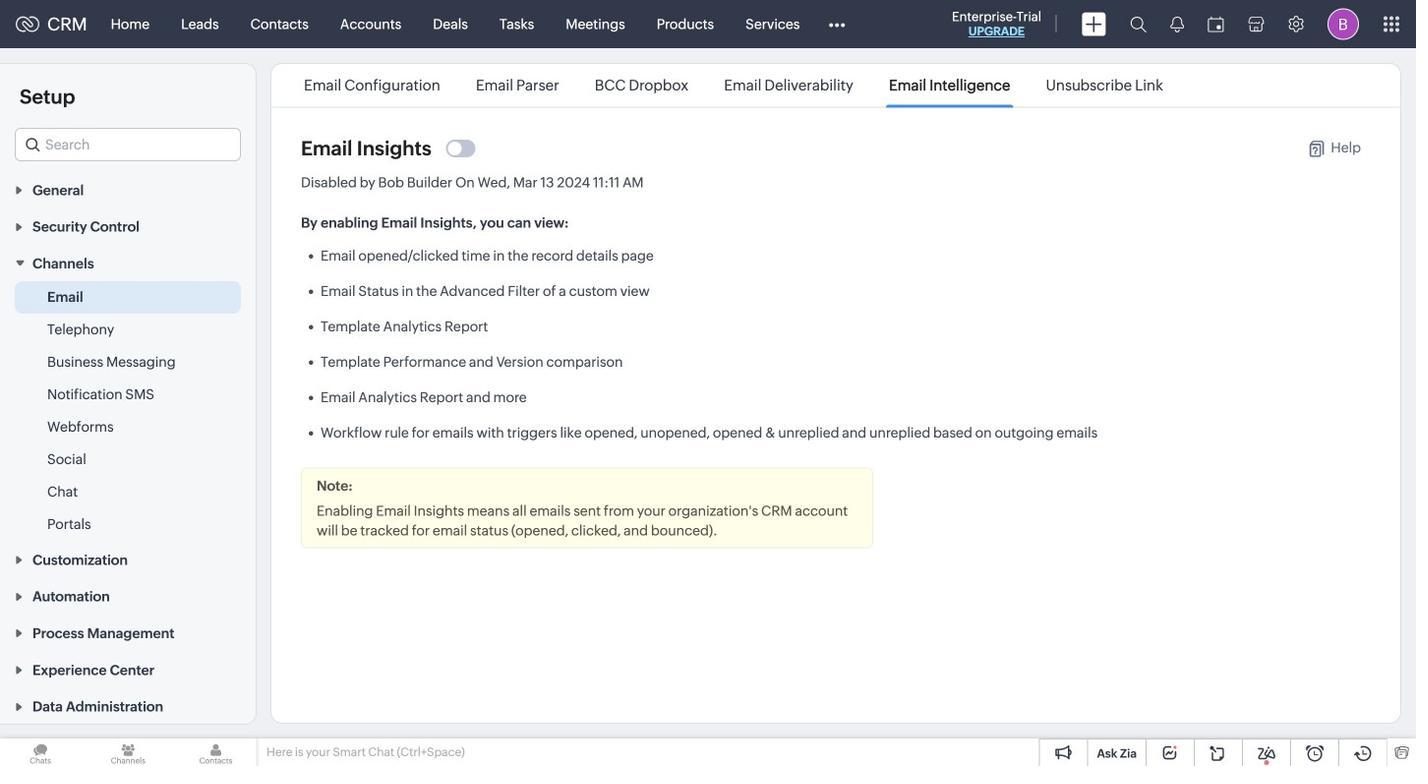 Task type: vqa. For each thing, say whether or not it's contained in the screenshot.
Channels "Image"
yes



Task type: describe. For each thing, give the bounding box(es) containing it.
profile image
[[1328, 8, 1360, 40]]

search image
[[1131, 16, 1147, 32]]

create menu image
[[1082, 12, 1107, 36]]

search element
[[1119, 0, 1159, 48]]

logo image
[[16, 16, 39, 32]]

create menu element
[[1071, 0, 1119, 48]]

channels image
[[88, 739, 169, 767]]

profile element
[[1317, 0, 1372, 48]]



Task type: locate. For each thing, give the bounding box(es) containing it.
list
[[286, 64, 1182, 107]]

signals image
[[1171, 16, 1185, 32]]

Search text field
[[16, 129, 240, 160]]

signals element
[[1159, 0, 1197, 48]]

chats image
[[0, 739, 81, 767]]

None field
[[15, 128, 241, 161]]

contacts image
[[176, 739, 256, 767]]

Other Modules field
[[816, 8, 858, 40]]

calendar image
[[1208, 16, 1225, 32]]

region
[[0, 281, 256, 541]]



